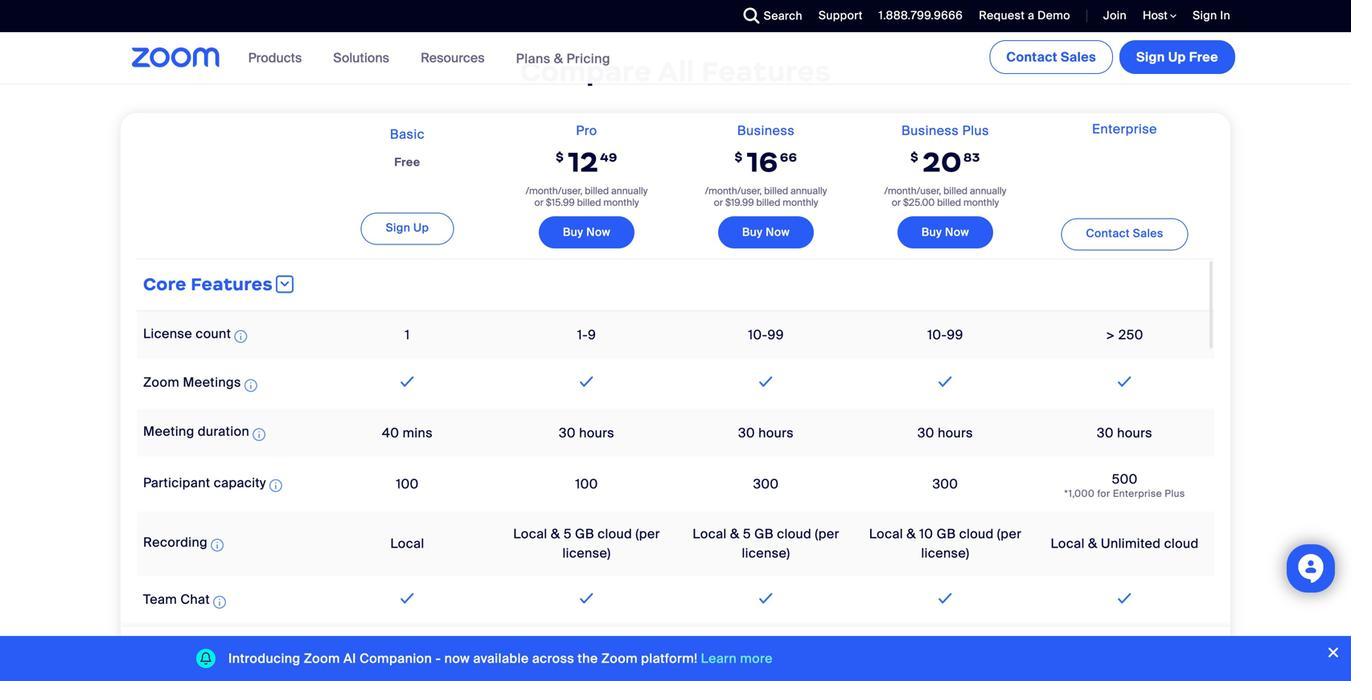 Task type: locate. For each thing, give the bounding box(es) containing it.
9
[[588, 327, 596, 344]]

1 horizontal spatial features
[[701, 54, 831, 89]]

3 license) from the left
[[921, 545, 970, 562]]

0 horizontal spatial sign
[[386, 220, 410, 235]]

annually for 20
[[970, 184, 1006, 197]]

1 or from the left
[[534, 196, 544, 209]]

0 horizontal spatial 300
[[753, 476, 779, 493]]

a
[[1028, 8, 1035, 23]]

1 vertical spatial enterprise
[[1113, 488, 1162, 500]]

billed down the $ 16 66
[[764, 184, 788, 197]]

> 250
[[1106, 327, 1144, 344]]

plans & pricing link
[[516, 50, 610, 67], [516, 50, 610, 67]]

2 30 from the left
[[738, 425, 755, 441]]

1 business from the left
[[737, 122, 795, 139]]

2 buy now from the left
[[742, 225, 790, 240]]

features up count
[[191, 273, 273, 295]]

banner containing contact sales
[[113, 32, 1239, 85]]

2 buy from the left
[[742, 225, 763, 240]]

1 now from the left
[[586, 225, 611, 240]]

1 vertical spatial free
[[394, 155, 420, 170]]

0 vertical spatial free
[[1189, 49, 1219, 66]]

license) inside local & 10 gb cloud (per license)
[[921, 545, 970, 562]]

zoom meetings application
[[143, 374, 260, 395]]

or inside /month/user, billed annually or $25.00 billed monthly
[[892, 196, 901, 209]]

$ left 16
[[735, 149, 743, 164]]

2 horizontal spatial or
[[892, 196, 901, 209]]

monthly
[[603, 196, 639, 209], [783, 196, 818, 209], [964, 196, 999, 209]]

monthly inside /month/user, billed annually or $25.00 billed monthly
[[964, 196, 999, 209]]

$ left 12
[[556, 149, 564, 164]]

0 horizontal spatial local & 5 gb cloud (per license)
[[513, 526, 660, 562]]

features inside cell
[[191, 273, 273, 295]]

0 horizontal spatial (per
[[636, 526, 660, 543]]

plus
[[962, 122, 989, 139], [1165, 488, 1185, 500]]

zoom
[[143, 374, 179, 391], [304, 650, 340, 667], [601, 650, 638, 667]]

12
[[568, 144, 599, 179]]

1 buy now link from the left
[[539, 216, 635, 249]]

0 horizontal spatial features
[[191, 273, 273, 295]]

buy now link down /month/user, billed annually or $15.99 billed monthly
[[539, 216, 635, 249]]

sign for sign up
[[386, 220, 410, 235]]

/month/user, inside /month/user, billed annually or $15.99 billed monthly
[[526, 184, 583, 197]]

application
[[137, 113, 1215, 681]]

5
[[564, 526, 572, 543], [743, 526, 751, 543]]

0 horizontal spatial buy now
[[563, 225, 611, 240]]

or left $15.99
[[534, 196, 544, 209]]

2 10-99 from the left
[[928, 327, 963, 344]]

0 horizontal spatial zoom
[[143, 374, 179, 391]]

buy for 20
[[922, 225, 942, 240]]

team chat
[[143, 591, 210, 608]]

1 vertical spatial plus
[[1165, 488, 1185, 500]]

1 horizontal spatial annually
[[791, 184, 827, 197]]

4 hours from the left
[[1117, 425, 1153, 441]]

close
[[600, 642, 632, 657]]

hours
[[579, 425, 614, 441], [759, 425, 794, 441], [938, 425, 973, 441], [1117, 425, 1153, 441]]

1 vertical spatial sales
[[1133, 226, 1164, 241]]

1 buy now from the left
[[563, 225, 611, 240]]

participant capacity
[[143, 474, 266, 491]]

request a demo
[[979, 8, 1071, 23]]

zoom meetings
[[143, 374, 241, 391]]

2 annually from the left
[[791, 184, 827, 197]]

0 horizontal spatial free
[[394, 155, 420, 170]]

support link
[[807, 0, 867, 32], [819, 8, 863, 23]]

2 horizontal spatial sign
[[1193, 8, 1217, 23]]

up inside application
[[413, 220, 429, 235]]

participant capacity application
[[143, 474, 285, 496]]

16
[[747, 144, 778, 179]]

billed right $15.99
[[577, 196, 601, 209]]

free down basic
[[394, 155, 420, 170]]

buy now down /month/user, billed annually or $15.99 billed monthly
[[563, 225, 611, 240]]

0 horizontal spatial buy now link
[[539, 216, 635, 249]]

$
[[556, 149, 564, 164], [735, 149, 743, 164], [911, 149, 919, 164]]

500 *1,000 for enterprise plus
[[1064, 471, 1185, 500]]

plus up 83
[[962, 122, 989, 139]]

/month/user, for 20
[[884, 184, 941, 197]]

included image
[[755, 372, 777, 391], [935, 372, 956, 391], [1114, 372, 1135, 391], [576, 589, 597, 608], [755, 589, 777, 608], [1114, 589, 1135, 608]]

free down sign in
[[1189, 49, 1219, 66]]

buy now link
[[539, 216, 635, 249], [718, 216, 814, 249], [898, 216, 993, 249]]

$ 16 66
[[735, 144, 797, 179]]

enterprise down meetings navigation
[[1092, 120, 1157, 137]]

2 or from the left
[[714, 196, 723, 209]]

1 horizontal spatial sign
[[1137, 49, 1165, 66]]

application containing 12
[[137, 113, 1215, 681]]

0 vertical spatial contact sales
[[1007, 49, 1096, 66]]

sign up free
[[1137, 49, 1219, 66]]

now for 20
[[945, 225, 969, 240]]

free
[[1189, 49, 1219, 66], [394, 155, 420, 170]]

0 vertical spatial contact sales link
[[990, 40, 1113, 74]]

2 horizontal spatial /month/user,
[[884, 184, 941, 197]]

buy down $19.99
[[742, 225, 763, 240]]

close comparison chart
[[600, 642, 739, 657]]

100
[[396, 476, 419, 493], [575, 476, 598, 493]]

gb
[[575, 526, 594, 543], [754, 526, 774, 543], [937, 526, 956, 543]]

billed right $19.99
[[756, 196, 780, 209]]

monthly for 20
[[964, 196, 999, 209]]

1 /month/user, from the left
[[526, 184, 583, 197]]

3 buy now link from the left
[[898, 216, 993, 249]]

1 horizontal spatial /month/user,
[[705, 184, 762, 197]]

1 horizontal spatial monthly
[[783, 196, 818, 209]]

1 horizontal spatial 10-99
[[928, 327, 963, 344]]

1 30 from the left
[[559, 425, 576, 441]]

10
[[919, 526, 933, 543]]

0 horizontal spatial 100
[[396, 476, 419, 493]]

2 horizontal spatial monthly
[[964, 196, 999, 209]]

1 horizontal spatial up
[[1168, 49, 1186, 66]]

buy now down /month/user, billed annually or $19.99 billed monthly
[[742, 225, 790, 240]]

business
[[737, 122, 795, 139], [902, 122, 959, 139]]

gb inside local & 10 gb cloud (per license)
[[937, 526, 956, 543]]

0 horizontal spatial sales
[[1061, 49, 1096, 66]]

2 buy now link from the left
[[718, 216, 814, 249]]

included image
[[397, 372, 418, 391], [576, 372, 597, 391], [397, 589, 418, 608], [935, 589, 956, 608]]

0 vertical spatial features
[[701, 54, 831, 89]]

1 monthly from the left
[[603, 196, 639, 209]]

2 horizontal spatial $
[[911, 149, 919, 164]]

2 horizontal spatial annually
[[970, 184, 1006, 197]]

0 vertical spatial sales
[[1061, 49, 1096, 66]]

$ for 16
[[735, 149, 743, 164]]

compare
[[520, 54, 652, 89]]

monthly down 83
[[964, 196, 999, 209]]

annually inside /month/user, billed annually or $25.00 billed monthly
[[970, 184, 1006, 197]]

1 vertical spatial sign
[[1137, 49, 1165, 66]]

1 vertical spatial features
[[191, 273, 273, 295]]

3 annually from the left
[[970, 184, 1006, 197]]

monthly down 66
[[783, 196, 818, 209]]

or left $19.99
[[714, 196, 723, 209]]

core features cell
[[137, 266, 1215, 304]]

pricing
[[567, 50, 610, 67]]

1 horizontal spatial buy now
[[742, 225, 790, 240]]

or
[[534, 196, 544, 209], [714, 196, 723, 209], [892, 196, 901, 209]]

1 horizontal spatial free
[[1189, 49, 1219, 66]]

2 horizontal spatial buy now link
[[898, 216, 993, 249]]

now down /month/user, billed annually or $25.00 billed monthly
[[945, 225, 969, 240]]

3 now from the left
[[945, 225, 969, 240]]

2 vertical spatial sign
[[386, 220, 410, 235]]

all
[[658, 54, 695, 89]]

1 horizontal spatial $
[[735, 149, 743, 164]]

annually down 49 at left top
[[611, 184, 648, 197]]

1 5 from the left
[[564, 526, 572, 543]]

0 horizontal spatial up
[[413, 220, 429, 235]]

0 horizontal spatial now
[[586, 225, 611, 240]]

1-
[[577, 327, 588, 344]]

annually for 12
[[611, 184, 648, 197]]

contact sales inside meetings navigation
[[1007, 49, 1096, 66]]

&
[[554, 50, 563, 67], [551, 526, 560, 543], [730, 526, 740, 543], [907, 526, 916, 543], [1088, 535, 1098, 552]]

plus inside the "500 *1,000 for enterprise plus"
[[1165, 488, 1185, 500]]

3 or from the left
[[892, 196, 901, 209]]

meeting duration application
[[143, 423, 269, 444]]

1 horizontal spatial 99
[[947, 327, 963, 344]]

local & 5 gb cloud (per license)
[[513, 526, 660, 562], [693, 526, 839, 562]]

/month/user,
[[526, 184, 583, 197], [705, 184, 762, 197], [884, 184, 941, 197]]

/month/user, down 12
[[526, 184, 583, 197]]

0 horizontal spatial /month/user,
[[526, 184, 583, 197]]

zoom logo image
[[132, 47, 220, 68]]

now down /month/user, billed annually or $15.99 billed monthly
[[586, 225, 611, 240]]

1 horizontal spatial now
[[766, 225, 790, 240]]

1 horizontal spatial 300
[[933, 476, 958, 493]]

or inside /month/user, billed annually or $15.99 billed monthly
[[534, 196, 544, 209]]

0 horizontal spatial 10-
[[748, 327, 768, 344]]

resources
[[421, 49, 485, 66]]

2 horizontal spatial (per
[[997, 526, 1022, 543]]

join
[[1103, 8, 1127, 23]]

enterprise inside the "500 *1,000 for enterprise plus"
[[1113, 488, 1162, 500]]

banner
[[113, 32, 1239, 85]]

1 300 from the left
[[753, 476, 779, 493]]

annually down 83
[[970, 184, 1006, 197]]

resources button
[[421, 32, 492, 84]]

buy down $15.99
[[563, 225, 583, 240]]

1 vertical spatial up
[[413, 220, 429, 235]]

annually inside /month/user, billed annually or $19.99 billed monthly
[[791, 184, 827, 197]]

99
[[768, 327, 784, 344], [947, 327, 963, 344]]

0 horizontal spatial contact
[[1007, 49, 1058, 66]]

request a demo link
[[967, 0, 1075, 32], [979, 8, 1071, 23]]

2 now from the left
[[766, 225, 790, 240]]

contact sales
[[1007, 49, 1096, 66], [1086, 226, 1164, 241]]

1 horizontal spatial or
[[714, 196, 723, 209]]

0 horizontal spatial or
[[534, 196, 544, 209]]

1 horizontal spatial plus
[[1165, 488, 1185, 500]]

buy now link down /month/user, billed annually or $19.99 billed monthly
[[718, 216, 814, 249]]

business for business
[[737, 122, 795, 139]]

3 (per from the left
[[997, 526, 1022, 543]]

& inside local & 10 gb cloud (per license)
[[907, 526, 916, 543]]

enterprise right for
[[1113, 488, 1162, 500]]

buy now link for 16
[[718, 216, 814, 249]]

now down /month/user, billed annually or $19.99 billed monthly
[[766, 225, 790, 240]]

now
[[586, 225, 611, 240], [766, 225, 790, 240], [945, 225, 969, 240]]

1 horizontal spatial (per
[[815, 526, 839, 543]]

zoom right the
[[601, 650, 638, 667]]

included image down 1-9 on the left of page
[[576, 372, 597, 391]]

2 horizontal spatial buy now
[[922, 225, 969, 240]]

0 vertical spatial contact
[[1007, 49, 1058, 66]]

zoom inside application
[[143, 374, 179, 391]]

1-9
[[577, 327, 596, 344]]

sign for sign up free
[[1137, 49, 1165, 66]]

/month/user, inside /month/user, billed annually or $25.00 billed monthly
[[884, 184, 941, 197]]

1 horizontal spatial local & 5 gb cloud (per license)
[[693, 526, 839, 562]]

1 horizontal spatial business
[[902, 122, 959, 139]]

sales
[[1061, 49, 1096, 66], [1133, 226, 1164, 241]]

3 monthly from the left
[[964, 196, 999, 209]]

$ for 12
[[556, 149, 564, 164]]

business up "20"
[[902, 122, 959, 139]]

for
[[1097, 488, 1110, 500]]

up inside button
[[1168, 49, 1186, 66]]

recording application
[[143, 534, 227, 555]]

/month/user, billed annually or $19.99 billed monthly
[[705, 184, 827, 209]]

plans
[[516, 50, 551, 67]]

participant capacity image
[[269, 476, 282, 496]]

$ inside $ 20 83
[[911, 149, 919, 164]]

up for sign up
[[413, 220, 429, 235]]

1 $ from the left
[[556, 149, 564, 164]]

2 horizontal spatial zoom
[[601, 650, 638, 667]]

monthly inside /month/user, billed annually or $15.99 billed monthly
[[603, 196, 639, 209]]

1.888.799.9666 button
[[867, 0, 967, 32], [879, 8, 963, 23]]

or left $25.00
[[892, 196, 901, 209]]

/month/user, inside /month/user, billed annually or $19.99 billed monthly
[[705, 184, 762, 197]]

sign inside button
[[1137, 49, 1165, 66]]

1 horizontal spatial sales
[[1133, 226, 1164, 241]]

license)
[[563, 545, 611, 562], [742, 545, 790, 562], [921, 545, 970, 562]]

3 $ from the left
[[911, 149, 919, 164]]

solutions button
[[333, 32, 397, 84]]

0 horizontal spatial $
[[556, 149, 564, 164]]

3 30 from the left
[[918, 425, 935, 441]]

product information navigation
[[236, 32, 622, 85]]

1 license) from the left
[[563, 545, 611, 562]]

/month/user, down "20"
[[884, 184, 941, 197]]

2 gb from the left
[[754, 526, 774, 543]]

monthly inside /month/user, billed annually or $19.99 billed monthly
[[783, 196, 818, 209]]

2 horizontal spatial now
[[945, 225, 969, 240]]

zoom left ai
[[304, 650, 340, 667]]

1 horizontal spatial buy now link
[[718, 216, 814, 249]]

zoom down license
[[143, 374, 179, 391]]

3 buy from the left
[[922, 225, 942, 240]]

billed down $ 20 83
[[944, 184, 968, 197]]

0 horizontal spatial 10-99
[[748, 327, 784, 344]]

3 buy now from the left
[[922, 225, 969, 240]]

join link left host
[[1091, 0, 1131, 32]]

3 /month/user, from the left
[[884, 184, 941, 197]]

1 horizontal spatial license)
[[742, 545, 790, 562]]

3 gb from the left
[[937, 526, 956, 543]]

2 /month/user, from the left
[[705, 184, 762, 197]]

$ inside $ 12 49
[[556, 149, 564, 164]]

0 horizontal spatial gb
[[575, 526, 594, 543]]

sales inside application
[[1133, 226, 1164, 241]]

2 horizontal spatial buy
[[922, 225, 942, 240]]

1 horizontal spatial gb
[[754, 526, 774, 543]]

local
[[513, 526, 547, 543], [693, 526, 727, 543], [869, 526, 903, 543], [390, 535, 424, 552], [1051, 535, 1085, 552]]

1 horizontal spatial buy
[[742, 225, 763, 240]]

1 horizontal spatial 100
[[575, 476, 598, 493]]

billed
[[585, 184, 609, 197], [764, 184, 788, 197], [944, 184, 968, 197], [577, 196, 601, 209], [756, 196, 780, 209], [937, 196, 961, 209]]

available
[[473, 650, 529, 667]]

local & unlimited cloud
[[1051, 535, 1199, 552]]

meeting duration image
[[253, 425, 266, 444]]

plus right 500
[[1165, 488, 1185, 500]]

$ left "20"
[[911, 149, 919, 164]]

introducing zoom ai companion - now available across the zoom platform! learn more
[[228, 650, 773, 667]]

1 annually from the left
[[611, 184, 648, 197]]

2 monthly from the left
[[783, 196, 818, 209]]

0 horizontal spatial buy
[[563, 225, 583, 240]]

monthly down 49 at left top
[[603, 196, 639, 209]]

0 horizontal spatial 5
[[564, 526, 572, 543]]

1 horizontal spatial 10-
[[928, 327, 947, 344]]

zoom meetings image
[[244, 376, 257, 395]]

1 10- from the left
[[748, 327, 768, 344]]

2 business from the left
[[902, 122, 959, 139]]

support
[[819, 8, 863, 23]]

free inside button
[[1189, 49, 1219, 66]]

features down search button
[[701, 54, 831, 89]]

0 vertical spatial sign
[[1193, 8, 1217, 23]]

/month/user, down 16
[[705, 184, 762, 197]]

learn
[[701, 650, 737, 667]]

buy down $25.00
[[922, 225, 942, 240]]

2 horizontal spatial gb
[[937, 526, 956, 543]]

buy now for 20
[[922, 225, 969, 240]]

0 vertical spatial enterprise
[[1092, 120, 1157, 137]]

1 buy from the left
[[563, 225, 583, 240]]

0 horizontal spatial plus
[[962, 122, 989, 139]]

business up the $ 16 66
[[737, 122, 795, 139]]

or for 20
[[892, 196, 901, 209]]

$ inside the $ 16 66
[[735, 149, 743, 164]]

monthly for 16
[[783, 196, 818, 209]]

1 horizontal spatial 5
[[743, 526, 751, 543]]

up
[[1168, 49, 1186, 66], [413, 220, 429, 235]]

billed right $25.00
[[937, 196, 961, 209]]

0 horizontal spatial monthly
[[603, 196, 639, 209]]

0 horizontal spatial license)
[[563, 545, 611, 562]]

annually down 66
[[791, 184, 827, 197]]

2 hours from the left
[[759, 425, 794, 441]]

now
[[444, 650, 470, 667]]

sign
[[1193, 8, 1217, 23], [1137, 49, 1165, 66], [386, 220, 410, 235]]

10-99
[[748, 327, 784, 344], [928, 327, 963, 344]]

buy now down /month/user, billed annually or $25.00 billed monthly
[[922, 225, 969, 240]]

0 vertical spatial up
[[1168, 49, 1186, 66]]

duration
[[198, 423, 249, 440]]

or inside /month/user, billed annually or $19.99 billed monthly
[[714, 196, 723, 209]]

contact sales link
[[990, 40, 1113, 74], [1061, 218, 1189, 250]]

0 horizontal spatial business
[[737, 122, 795, 139]]

buy now link down /month/user, billed annually or $25.00 billed monthly
[[898, 216, 993, 249]]

annually inside /month/user, billed annually or $15.99 billed monthly
[[611, 184, 648, 197]]

2 $ from the left
[[735, 149, 743, 164]]

$ for 20
[[911, 149, 919, 164]]

buy
[[563, 225, 583, 240], [742, 225, 763, 240], [922, 225, 942, 240]]

0 horizontal spatial 99
[[768, 327, 784, 344]]

1 vertical spatial contact
[[1086, 226, 1130, 241]]

buy for 12
[[563, 225, 583, 240]]

0 horizontal spatial annually
[[611, 184, 648, 197]]

2 horizontal spatial license)
[[921, 545, 970, 562]]

contact sales link inside meetings navigation
[[990, 40, 1113, 74]]



Task type: describe. For each thing, give the bounding box(es) containing it.
1
[[405, 327, 410, 344]]

0 vertical spatial plus
[[962, 122, 989, 139]]

count
[[196, 325, 231, 342]]

20
[[923, 144, 962, 179]]

core features
[[143, 273, 273, 295]]

meeting
[[143, 423, 194, 440]]

$ 20 83
[[911, 144, 980, 179]]

1 30 hours from the left
[[559, 425, 614, 441]]

(per inside local & 10 gb cloud (per license)
[[997, 526, 1022, 543]]

up for sign up free
[[1168, 49, 1186, 66]]

included image down local & 10 gb cloud (per license)
[[935, 589, 956, 608]]

/month/user, billed annually or $15.99 billed monthly
[[526, 184, 648, 209]]

business plus
[[902, 122, 989, 139]]

2 5 from the left
[[743, 526, 751, 543]]

66
[[780, 149, 797, 165]]

chat
[[180, 591, 210, 608]]

/month/user, billed annually or $25.00 billed monthly
[[884, 184, 1006, 209]]

included image up companion
[[397, 589, 418, 608]]

core
[[143, 273, 187, 295]]

2 99 from the left
[[947, 327, 963, 344]]

search button
[[732, 0, 807, 32]]

4 30 hours from the left
[[1097, 425, 1153, 441]]

host button
[[1143, 8, 1177, 23]]

meetings navigation
[[986, 32, 1239, 77]]

sign up link
[[361, 213, 454, 245]]

2 license) from the left
[[742, 545, 790, 562]]

$ 12 49
[[556, 144, 618, 179]]

or for 12
[[534, 196, 544, 209]]

billed down $ 12 49 at the top left of page
[[585, 184, 609, 197]]

chart
[[706, 642, 736, 657]]

2 (per from the left
[[815, 526, 839, 543]]

2 30 hours from the left
[[738, 425, 794, 441]]

1 vertical spatial contact sales link
[[1061, 218, 1189, 250]]

participant
[[143, 474, 210, 491]]

49
[[600, 149, 618, 165]]

*1,000
[[1064, 488, 1095, 500]]

pro
[[576, 122, 597, 139]]

sign up free button
[[1120, 40, 1235, 74]]

unlimited
[[1101, 535, 1161, 552]]

request
[[979, 8, 1025, 23]]

250
[[1119, 327, 1144, 344]]

now for 16
[[766, 225, 790, 240]]

1 10-99 from the left
[[748, 327, 784, 344]]

across
[[532, 650, 574, 667]]

meeting duration
[[143, 423, 249, 440]]

/month/user, for 12
[[526, 184, 583, 197]]

local inside local & 10 gb cloud (per license)
[[869, 526, 903, 543]]

contact inside meetings navigation
[[1007, 49, 1058, 66]]

platform!
[[641, 650, 698, 667]]

-
[[435, 650, 441, 667]]

introducing
[[228, 650, 300, 667]]

recording
[[143, 534, 208, 551]]

annually for 16
[[791, 184, 827, 197]]

>
[[1106, 327, 1115, 344]]

3 hours from the left
[[938, 425, 973, 441]]

500
[[1112, 471, 1138, 488]]

license count application
[[143, 325, 250, 346]]

now for 12
[[586, 225, 611, 240]]

recording image
[[211, 536, 224, 555]]

sales inside meetings navigation
[[1061, 49, 1096, 66]]

1 horizontal spatial zoom
[[304, 650, 340, 667]]

buy now for 12
[[563, 225, 611, 240]]

local & 10 gb cloud (per license)
[[869, 526, 1022, 562]]

mins
[[403, 425, 433, 441]]

team
[[143, 591, 177, 608]]

license count image
[[234, 327, 247, 346]]

cloud inside local & 10 gb cloud (per license)
[[959, 526, 994, 543]]

companion
[[360, 650, 432, 667]]

& inside "product information" navigation
[[554, 50, 563, 67]]

plans & pricing
[[516, 50, 610, 67]]

$25.00
[[903, 196, 935, 209]]

1 gb from the left
[[575, 526, 594, 543]]

join link up meetings navigation
[[1103, 8, 1127, 23]]

2 local & 5 gb cloud (per license) from the left
[[693, 526, 839, 562]]

basic
[[390, 126, 425, 143]]

team chat image
[[213, 593, 226, 612]]

team chat application
[[143, 591, 229, 612]]

2 300 from the left
[[933, 476, 958, 493]]

buy now link for 20
[[898, 216, 993, 249]]

/month/user, for 16
[[705, 184, 762, 197]]

buy now for 16
[[742, 225, 790, 240]]

capacity
[[214, 474, 266, 491]]

buy for 16
[[742, 225, 763, 240]]

solutions
[[333, 49, 389, 66]]

1 hours from the left
[[579, 425, 614, 441]]

1 (per from the left
[[636, 526, 660, 543]]

more
[[740, 650, 773, 667]]

1 horizontal spatial contact
[[1086, 226, 1130, 241]]

included image down 1
[[397, 372, 418, 391]]

3 30 hours from the left
[[918, 425, 973, 441]]

sign in
[[1193, 8, 1231, 23]]

the
[[578, 650, 598, 667]]

demo
[[1038, 8, 1071, 23]]

1.888.799.9666
[[879, 8, 963, 23]]

host
[[1143, 8, 1170, 23]]

1 100 from the left
[[396, 476, 419, 493]]

ai
[[343, 650, 356, 667]]

1 local & 5 gb cloud (per license) from the left
[[513, 526, 660, 562]]

products button
[[248, 32, 309, 84]]

$15.99
[[546, 196, 575, 209]]

40 mins
[[382, 425, 433, 441]]

1 vertical spatial contact sales
[[1086, 226, 1164, 241]]

business for business plus
[[902, 122, 959, 139]]

search
[[764, 8, 803, 23]]

1 99 from the left
[[768, 327, 784, 344]]

right image
[[277, 278, 293, 291]]

sign for sign in
[[1193, 8, 1217, 23]]

$19.99
[[725, 196, 754, 209]]

monthly for 12
[[603, 196, 639, 209]]

comparison
[[635, 642, 703, 657]]

license count
[[143, 325, 231, 342]]

2 100 from the left
[[575, 476, 598, 493]]

learn more link
[[701, 650, 773, 667]]

license
[[143, 325, 192, 342]]

compare all features
[[520, 54, 831, 89]]

2 10- from the left
[[928, 327, 947, 344]]

40
[[382, 425, 399, 441]]

products
[[248, 49, 302, 66]]

in
[[1220, 8, 1231, 23]]

sign up
[[386, 220, 429, 235]]

buy now link for 12
[[539, 216, 635, 249]]

meetings
[[183, 374, 241, 391]]

83
[[964, 149, 980, 165]]

4 30 from the left
[[1097, 425, 1114, 441]]

or for 16
[[714, 196, 723, 209]]



Task type: vqa. For each thing, say whether or not it's contained in the screenshot.


